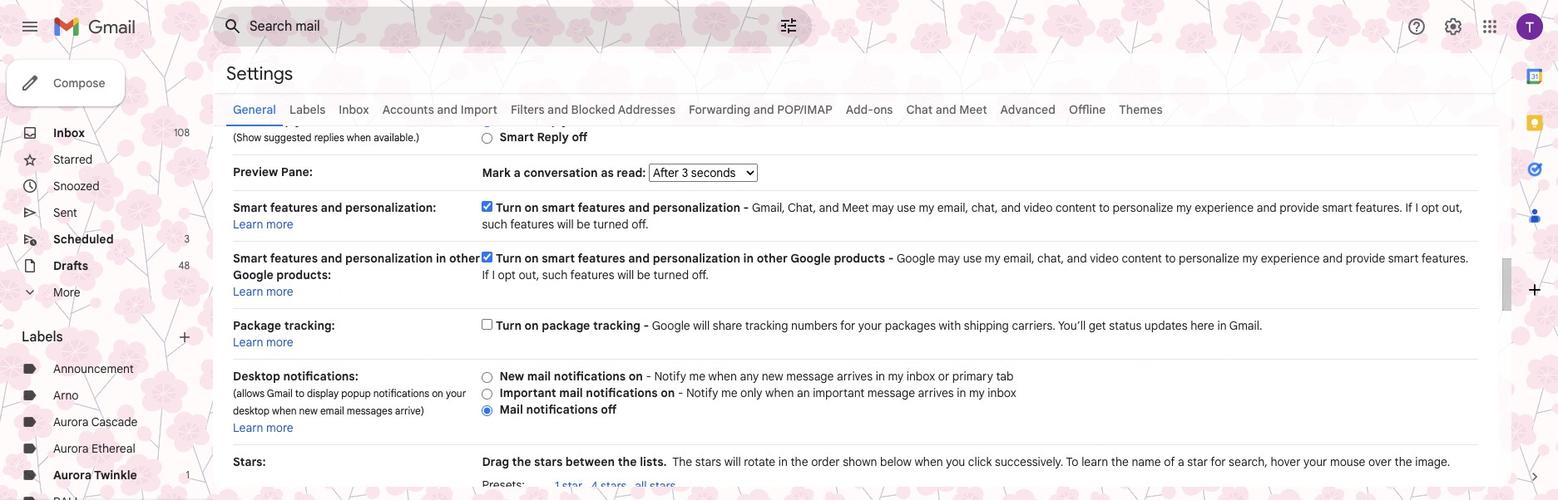 Task type: locate. For each thing, give the bounding box(es) containing it.
0 horizontal spatial email,
[[938, 201, 969, 216]]

reply down smart reply on
[[537, 130, 569, 145]]

smart up (show
[[233, 113, 267, 128]]

3 aurora from the top
[[53, 468, 92, 483]]

desktop
[[233, 405, 270, 418]]

when left the "any"
[[709, 369, 737, 384]]

off. down the turn on smart features and personalization -
[[632, 217, 649, 232]]

1 vertical spatial off
[[601, 403, 617, 418]]

for
[[841, 319, 856, 334], [1211, 455, 1226, 470]]

learn down package
[[233, 335, 263, 350]]

1 horizontal spatial your
[[859, 319, 882, 334]]

1 reply from the top
[[537, 113, 569, 128]]

0 vertical spatial content
[[1056, 201, 1096, 216]]

0 vertical spatial may
[[872, 201, 894, 216]]

2 vertical spatial your
[[1304, 455, 1328, 470]]

reply up smart reply off
[[537, 113, 569, 128]]

labels link
[[289, 102, 326, 117]]

opt inside google may use my email, chat, and video content to personalize my experience and provide smart features. if i opt out, such features will be turned off.
[[498, 268, 516, 283]]

smart reply on
[[500, 113, 586, 128]]

new down display
[[299, 405, 318, 418]]

arrives up important
[[837, 369, 873, 384]]

smart inside smart features and personalization: learn more
[[233, 201, 267, 216]]

the
[[673, 455, 693, 470]]

new inside the desktop notifications: (allows gmail to display popup notifications on your desktop when new email messages arrive) learn more
[[299, 405, 318, 418]]

may inside google may use my email, chat, and video content to personalize my experience and provide smart features. if i opt out, such features will be turned off.
[[938, 251, 960, 266]]

1 vertical spatial such
[[542, 268, 568, 283]]

0 vertical spatial i
[[1416, 201, 1419, 216]]

in down personalization:
[[436, 251, 446, 266]]

1 vertical spatial use
[[963, 251, 982, 266]]

2 horizontal spatial to
[[1165, 251, 1176, 266]]

turn on smart features and personalization in other google products -
[[496, 251, 897, 266]]

will inside google may use my email, chat, and video content to personalize my experience and provide smart features. if i opt out, such features will be turned off.
[[618, 268, 634, 283]]

out, inside google may use my email, chat, and video content to personalize my experience and provide smart features. if i opt out, such features will be turned off.
[[519, 268, 539, 283]]

out,
[[1443, 201, 1463, 216], [519, 268, 539, 283]]

be down the turn on smart features and personalization -
[[577, 217, 590, 232]]

content inside the gmail, chat, and meet may use my email, chat, and video content to personalize my experience and provide smart features. if i opt out, such features will be turned off.
[[1056, 201, 1096, 216]]

labels for labels heading
[[22, 330, 63, 346]]

new up important mail notifications on - notify me only when an important message arrives in my inbox
[[762, 369, 784, 384]]

inbox link inside labels navigation
[[53, 126, 85, 141]]

such inside the gmail, chat, and meet may use my email, chat, and video content to personalize my experience and provide smart features. if i opt out, such features will be turned off.
[[482, 217, 507, 232]]

you'll
[[1058, 319, 1086, 334]]

1 vertical spatial notify
[[686, 386, 718, 401]]

features inside smart features and personalization: learn more
[[270, 201, 318, 216]]

learn down the preview
[[233, 217, 263, 232]]

0 horizontal spatial inbox
[[53, 126, 85, 141]]

smart right smart reply off option
[[500, 130, 534, 145]]

arrives down or
[[918, 386, 954, 401]]

2 learn more link from the top
[[233, 285, 293, 300]]

on
[[572, 113, 586, 128], [525, 201, 539, 216], [525, 251, 539, 266], [525, 319, 539, 334], [629, 369, 643, 384], [661, 386, 675, 401], [432, 388, 443, 400]]

3 more from the top
[[266, 335, 293, 350]]

1 turn from the top
[[496, 201, 522, 216]]

off.
[[632, 217, 649, 232], [692, 268, 709, 283]]

1 inside labels navigation
[[186, 469, 190, 482]]

in inside smart features and personalization in other google products: learn more
[[436, 251, 446, 266]]

None search field
[[213, 7, 812, 47]]

3 learn more link from the top
[[233, 335, 293, 350]]

0 horizontal spatial be
[[577, 217, 590, 232]]

turned inside the gmail, chat, and meet may use my email, chat, and video content to personalize my experience and provide smart features. if i opt out, such features will be turned off.
[[593, 217, 629, 232]]

4 more from the top
[[266, 421, 293, 436]]

advanced
[[1001, 102, 1056, 117]]

starred link
[[53, 152, 93, 167]]

2 vertical spatial aurora
[[53, 468, 92, 483]]

main menu image
[[20, 17, 40, 37]]

more button
[[0, 280, 200, 306]]

features down "conversation"
[[510, 217, 554, 232]]

in down gmail,
[[744, 251, 754, 266]]

aurora for aurora ethereal
[[53, 442, 89, 457]]

the right drag
[[512, 455, 531, 470]]

1 horizontal spatial video
[[1090, 251, 1119, 266]]

1 vertical spatial mail
[[559, 386, 583, 401]]

your left important mail notifications on radio on the left of the page
[[446, 388, 466, 400]]

1 horizontal spatial star
[[1188, 455, 1208, 470]]

as
[[601, 166, 614, 181]]

stars right the
[[695, 455, 722, 470]]

0 vertical spatial new
[[762, 369, 784, 384]]

0 vertical spatial off
[[572, 130, 588, 145]]

3
[[184, 233, 190, 245]]

announcement
[[53, 362, 134, 377]]

0 horizontal spatial such
[[482, 217, 507, 232]]

1 vertical spatial labels
[[22, 330, 63, 346]]

1 learn from the top
[[233, 217, 263, 232]]

when down gmail
[[272, 405, 297, 418]]

0 vertical spatial opt
[[1422, 201, 1440, 216]]

features
[[270, 201, 318, 216], [578, 201, 626, 216], [510, 217, 554, 232], [270, 251, 318, 266], [578, 251, 626, 266], [571, 268, 615, 283]]

search mail image
[[218, 12, 248, 42]]

1 vertical spatial be
[[637, 268, 651, 283]]

in right here
[[1218, 319, 1227, 334]]

when left you
[[915, 455, 943, 470]]

1 left "4"
[[555, 479, 559, 494]]

3 learn from the top
[[233, 335, 263, 350]]

aurora up aurora twinkle link
[[53, 442, 89, 457]]

be down turn on smart features and personalization in other google products - on the bottom
[[637, 268, 651, 283]]

1 vertical spatial experience
[[1261, 251, 1320, 266]]

0 vertical spatial turn
[[496, 201, 522, 216]]

new
[[762, 369, 784, 384], [299, 405, 318, 418]]

Important mail notifications on radio
[[482, 388, 493, 401]]

0 vertical spatial such
[[482, 217, 507, 232]]

such down mark
[[482, 217, 507, 232]]

labels for labels link
[[289, 102, 326, 117]]

reply
[[537, 113, 569, 128], [537, 130, 569, 145]]

features up "package"
[[571, 268, 615, 283]]

aurora down aurora ethereal link
[[53, 468, 92, 483]]

will down the turn on smart features and personalization -
[[618, 268, 634, 283]]

gmail, chat, and meet may use my email, chat, and video content to personalize my experience and provide smart features. if i opt out, such features will be turned off.
[[482, 201, 1463, 232]]

off. inside google may use my email, chat, and video content to personalize my experience and provide smart features. if i opt out, such features will be turned off.
[[692, 268, 709, 283]]

0 horizontal spatial chat,
[[972, 201, 998, 216]]

0 vertical spatial inbox link
[[339, 102, 369, 117]]

products
[[834, 251, 886, 266]]

3 the from the left
[[791, 455, 808, 470]]

be
[[577, 217, 590, 232], [637, 268, 651, 283]]

forwarding and pop/imap link
[[689, 102, 833, 117]]

filters
[[511, 102, 545, 117]]

updates
[[1145, 319, 1188, 334]]

1 vertical spatial to
[[1165, 251, 1176, 266]]

48
[[178, 260, 190, 272]]

1 vertical spatial may
[[938, 251, 960, 266]]

aurora down arno link
[[53, 415, 89, 430]]

provide
[[1280, 201, 1320, 216], [1346, 251, 1386, 266]]

0 horizontal spatial inbox link
[[53, 126, 85, 141]]

personalize inside google may use my email, chat, and video content to personalize my experience and provide smart features. if i opt out, such features will be turned off.
[[1179, 251, 1240, 266]]

email, up google may use my email, chat, and video content to personalize my experience and provide smart features. if i opt out, such features will be turned off.
[[938, 201, 969, 216]]

1 left stars:
[[186, 469, 190, 482]]

smart for smart reply on
[[500, 113, 534, 128]]

0 horizontal spatial video
[[1024, 201, 1053, 216]]

1 vertical spatial inbox link
[[53, 126, 85, 141]]

features down the turn on smart features and personalization -
[[578, 251, 626, 266]]

general link
[[233, 102, 276, 117]]

learn down desktop
[[233, 421, 263, 436]]

1 other from the left
[[449, 251, 480, 266]]

0 vertical spatial inbox
[[339, 102, 369, 117]]

Search mail text field
[[250, 18, 732, 35]]

new
[[500, 369, 524, 384]]

5 the from the left
[[1395, 455, 1413, 470]]

may inside the gmail, chat, and meet may use my email, chat, and video content to personalize my experience and provide smart features. if i opt out, such features will be turned off.
[[872, 201, 894, 216]]

0 vertical spatial features.
[[1356, 201, 1403, 216]]

tab list
[[1512, 53, 1559, 441]]

1 horizontal spatial tracking
[[745, 319, 788, 334]]

0 vertical spatial labels
[[289, 102, 326, 117]]

mark
[[482, 166, 511, 181]]

provide inside google may use my email, chat, and video content to personalize my experience and provide smart features. if i opt out, such features will be turned off.
[[1346, 251, 1386, 266]]

content
[[1056, 201, 1096, 216], [1122, 251, 1162, 266]]

package
[[542, 319, 590, 334]]

1 horizontal spatial other
[[757, 251, 788, 266]]

out, inside the gmail, chat, and meet may use my email, chat, and video content to personalize my experience and provide smart features. if i opt out, such features will be turned off.
[[1443, 201, 1463, 216]]

learn more link for smart features and personalization: learn more
[[233, 217, 293, 232]]

1 vertical spatial i
[[492, 268, 495, 283]]

star right of
[[1188, 455, 1208, 470]]

learn more link down desktop
[[233, 421, 293, 436]]

1 horizontal spatial for
[[1211, 455, 1226, 470]]

0 horizontal spatial other
[[449, 251, 480, 266]]

packages
[[885, 319, 936, 334]]

notify left the "any"
[[654, 369, 686, 384]]

opt
[[1422, 201, 1440, 216], [498, 268, 516, 283]]

chat, up google may use my email, chat, and video content to personalize my experience and provide smart features. if i opt out, such features will be turned off.
[[972, 201, 998, 216]]

1 vertical spatial content
[[1122, 251, 1162, 266]]

smart inside the gmail, chat, and meet may use my email, chat, and video content to personalize my experience and provide smart features. if i opt out, such features will be turned off.
[[1323, 201, 1353, 216]]

1 vertical spatial arrives
[[918, 386, 954, 401]]

get
[[1089, 319, 1106, 334]]

a right of
[[1178, 455, 1185, 470]]

hover
[[1271, 455, 1301, 470]]

1 horizontal spatial opt
[[1422, 201, 1440, 216]]

for right numbers
[[841, 319, 856, 334]]

1 vertical spatial chat,
[[1038, 251, 1064, 266]]

features.
[[1356, 201, 1403, 216], [1422, 251, 1469, 266]]

chat, inside the gmail, chat, and meet may use my email, chat, and video content to personalize my experience and provide smart features. if i opt out, such features will be turned off.
[[972, 201, 998, 216]]

0 vertical spatial off.
[[632, 217, 649, 232]]

google left products:
[[233, 268, 274, 283]]

read:
[[617, 166, 646, 181]]

1 horizontal spatial arrives
[[918, 386, 954, 401]]

add-
[[846, 102, 874, 117]]

1 learn more link from the top
[[233, 217, 293, 232]]

message
[[787, 369, 834, 384], [868, 386, 915, 401]]

off up between
[[601, 403, 617, 418]]

for left search,
[[1211, 455, 1226, 470]]

message right important
[[868, 386, 915, 401]]

inbox up 'replies'
[[339, 102, 369, 117]]

1 vertical spatial out,
[[519, 268, 539, 283]]

off
[[572, 130, 588, 145], [601, 403, 617, 418]]

0 horizontal spatial tracking
[[593, 319, 641, 334]]

personalization up share at the bottom of page
[[653, 251, 741, 266]]

me left the "any"
[[689, 369, 706, 384]]

your inside the desktop notifications: (allows gmail to display popup notifications on your desktop when new email messages arrive) learn more
[[446, 388, 466, 400]]

inbox for right inbox link
[[339, 102, 369, 117]]

0 horizontal spatial to
[[295, 388, 305, 400]]

when inside 'smart reply: (show suggested replies when available.)'
[[347, 131, 371, 144]]

snoozed link
[[53, 179, 100, 194]]

4 learn from the top
[[233, 421, 263, 436]]

1 horizontal spatial labels
[[289, 102, 326, 117]]

more down desktop
[[266, 421, 293, 436]]

0 vertical spatial reply
[[537, 113, 569, 128]]

learn more link up package
[[233, 285, 293, 300]]

chat, up carriers.
[[1038, 251, 1064, 266]]

learn inside smart features and personalization: learn more
[[233, 217, 263, 232]]

inbox
[[339, 102, 369, 117], [53, 126, 85, 141]]

labels up suggested
[[289, 102, 326, 117]]

the left lists.
[[618, 455, 637, 470]]

new mail notifications on - notify me when any new message arrives in my inbox or primary tab
[[500, 369, 1014, 384]]

drafts
[[53, 259, 88, 274]]

turned down the turn on smart features and personalization -
[[593, 217, 629, 232]]

1 horizontal spatial may
[[938, 251, 960, 266]]

1 horizontal spatial experience
[[1261, 251, 1320, 266]]

features inside google may use my email, chat, and video content to personalize my experience and provide smart features. if i opt out, such features will be turned off.
[[571, 268, 615, 283]]

2 more from the top
[[266, 285, 293, 300]]

and inside smart features and personalization: learn more
[[321, 201, 342, 216]]

smart for smart features and personalization in other google products: learn more
[[233, 251, 267, 266]]

0 horizontal spatial provide
[[1280, 201, 1320, 216]]

may down the gmail, chat, and meet may use my email, chat, and video content to personalize my experience and provide smart features. if i opt out, such features will be turned off.
[[938, 251, 960, 266]]

accounts
[[383, 102, 434, 117]]

tracking right "package"
[[593, 319, 641, 334]]

0 vertical spatial chat,
[[972, 201, 998, 216]]

1 horizontal spatial 1
[[555, 479, 559, 494]]

0 vertical spatial personalize
[[1113, 201, 1174, 216]]

aurora
[[53, 415, 89, 430], [53, 442, 89, 457], [53, 468, 92, 483]]

package
[[233, 319, 281, 334]]

general
[[233, 102, 276, 117]]

1 horizontal spatial off.
[[692, 268, 709, 283]]

star left "4"
[[562, 479, 583, 494]]

when inside the desktop notifications: (allows gmail to display popup notifications on your desktop when new email messages arrive) learn more
[[272, 405, 297, 418]]

chat,
[[788, 201, 816, 216]]

2 learn from the top
[[233, 285, 263, 300]]

1 horizontal spatial i
[[1416, 201, 1419, 216]]

0 horizontal spatial arrives
[[837, 369, 873, 384]]

notify left only
[[686, 386, 718, 401]]

tracking right share at the bottom of page
[[745, 319, 788, 334]]

learn more link down the preview
[[233, 217, 293, 232]]

inbox link up 'replies'
[[339, 102, 369, 117]]

accounts and import
[[383, 102, 498, 117]]

search,
[[1229, 455, 1268, 470]]

(show
[[233, 131, 261, 144]]

turned down turn on smart features and personalization in other google products - on the bottom
[[654, 268, 689, 283]]

off. down turn on smart features and personalization in other google products - on the bottom
[[692, 268, 709, 283]]

more inside smart features and personalization in other google products: learn more
[[266, 285, 293, 300]]

stars:
[[233, 455, 266, 470]]

meet up products
[[842, 201, 869, 216]]

may up products
[[872, 201, 894, 216]]

personalization
[[653, 201, 741, 216], [345, 251, 433, 266], [653, 251, 741, 266]]

Mail notifications off radio
[[482, 405, 493, 418]]

inbox link up starred 'link'
[[53, 126, 85, 141]]

0 vertical spatial to
[[1099, 201, 1110, 216]]

such up "package"
[[542, 268, 568, 283]]

the right over
[[1395, 455, 1413, 470]]

smart inside smart features and personalization in other google products: learn more
[[233, 251, 267, 266]]

drag the stars between the lists. the stars will rotate in the order shown below when you click successively. to learn the name of a star for search, hover your mouse over the image.
[[482, 455, 1451, 470]]

labels inside navigation
[[22, 330, 63, 346]]

more
[[53, 285, 80, 300]]

support image
[[1407, 17, 1427, 37]]

1 horizontal spatial be
[[637, 268, 651, 283]]

with
[[939, 319, 961, 334]]

learn more link down package
[[233, 335, 293, 350]]

0 horizontal spatial labels
[[22, 330, 63, 346]]

0 horizontal spatial experience
[[1195, 201, 1254, 216]]

chat and meet
[[907, 102, 987, 117]]

1 horizontal spatial a
[[1178, 455, 1185, 470]]

0 vertical spatial experience
[[1195, 201, 1254, 216]]

preview pane:
[[233, 165, 313, 180]]

3 turn from the top
[[496, 319, 522, 334]]

smart for smart reply off
[[500, 130, 534, 145]]

1 for 1 star 4 stars all stars
[[555, 479, 559, 494]]

1 horizontal spatial use
[[963, 251, 982, 266]]

arrives
[[837, 369, 873, 384], [918, 386, 954, 401]]

None checkbox
[[482, 201, 493, 212], [482, 252, 493, 263], [482, 320, 493, 330], [482, 201, 493, 212], [482, 252, 493, 263], [482, 320, 493, 330]]

2 aurora from the top
[[53, 442, 89, 457]]

announcement link
[[53, 362, 134, 377]]

arno
[[53, 389, 79, 404]]

inbox up starred 'link'
[[53, 126, 85, 141]]

labels navigation
[[0, 53, 213, 501]]

mail for important
[[559, 386, 583, 401]]

personalization up turn on smart features and personalization in other google products - on the bottom
[[653, 201, 741, 216]]

smart inside 'smart reply: (show suggested replies when available.)'
[[233, 113, 267, 128]]

1 more from the top
[[266, 217, 293, 232]]

more down preview pane:
[[266, 217, 293, 232]]

0 vertical spatial notify
[[654, 369, 686, 384]]

1 horizontal spatial content
[[1122, 251, 1162, 266]]

learn more link for package tracking: learn more
[[233, 335, 293, 350]]

your left packages
[[859, 319, 882, 334]]

0 horizontal spatial opt
[[498, 268, 516, 283]]

may
[[872, 201, 894, 216], [938, 251, 960, 266]]

2 reply from the top
[[537, 130, 569, 145]]

arno link
[[53, 389, 79, 404]]

0 horizontal spatial off
[[572, 130, 588, 145]]

learn up package
[[233, 285, 263, 300]]

1 horizontal spatial turned
[[654, 268, 689, 283]]

gmail image
[[53, 10, 144, 43]]

will inside the gmail, chat, and meet may use my email, chat, and video content to personalize my experience and provide smart features. if i opt out, such features will be turned off.
[[557, 217, 574, 232]]

google left products
[[791, 251, 831, 266]]

labels down more on the left of page
[[22, 330, 63, 346]]

more down products:
[[266, 285, 293, 300]]

0 vertical spatial be
[[577, 217, 590, 232]]

to inside the desktop notifications: (allows gmail to display popup notifications on your desktop when new email messages arrive) learn more
[[295, 388, 305, 400]]

features down as at the left of page
[[578, 201, 626, 216]]

the right learn
[[1112, 455, 1129, 470]]

features down the pane:
[[270, 201, 318, 216]]

1 vertical spatial new
[[299, 405, 318, 418]]

1 horizontal spatial message
[[868, 386, 915, 401]]

addresses
[[618, 102, 676, 117]]

inbox down tab
[[988, 386, 1017, 401]]

if inside the gmail, chat, and meet may use my email, chat, and video content to personalize my experience and provide smart features. if i opt out, such features will be turned off.
[[1406, 201, 1413, 216]]

star
[[1188, 455, 1208, 470], [562, 479, 583, 494]]

inbox inside labels navigation
[[53, 126, 85, 141]]

New mail notifications on radio
[[482, 372, 493, 384]]

your right hover
[[1304, 455, 1328, 470]]

pane:
[[281, 165, 313, 180]]

numbers
[[791, 319, 838, 334]]

0 vertical spatial meet
[[960, 102, 987, 117]]

to inside the gmail, chat, and meet may use my email, chat, and video content to personalize my experience and provide smart features. if i opt out, such features will be turned off.
[[1099, 201, 1110, 216]]

0 horizontal spatial i
[[492, 268, 495, 283]]

1 vertical spatial if
[[482, 268, 489, 283]]

2 other from the left
[[757, 251, 788, 266]]

0 vertical spatial if
[[1406, 201, 1413, 216]]

when right 'replies'
[[347, 131, 371, 144]]

video inside google may use my email, chat, and video content to personalize my experience and provide smart features. if i opt out, such features will be turned off.
[[1090, 251, 1119, 266]]

0 horizontal spatial features.
[[1356, 201, 1403, 216]]

1 vertical spatial opt
[[498, 268, 516, 283]]

more down package
[[266, 335, 293, 350]]

scheduled
[[53, 232, 114, 247]]

your
[[859, 319, 882, 334], [446, 388, 466, 400], [1304, 455, 1328, 470]]

mail up important at bottom left
[[527, 369, 551, 384]]

mouse
[[1331, 455, 1366, 470]]

the left order
[[791, 455, 808, 470]]

experience inside google may use my email, chat, and video content to personalize my experience and provide smart features. if i opt out, such features will be turned off.
[[1261, 251, 1320, 266]]

turned inside google may use my email, chat, and video content to personalize my experience and provide smart features. if i opt out, such features will be turned off.
[[654, 268, 689, 283]]

1 horizontal spatial new
[[762, 369, 784, 384]]

learn inside smart features and personalization in other google products: learn more
[[233, 285, 263, 300]]

me left only
[[721, 386, 738, 401]]

1 vertical spatial off.
[[692, 268, 709, 283]]

email, down the gmail, chat, and meet may use my email, chat, and video content to personalize my experience and provide smart features. if i opt out, such features will be turned off.
[[1004, 251, 1035, 266]]

0 horizontal spatial inbox
[[907, 369, 936, 384]]

features inside smart features and personalization in other google products: learn more
[[270, 251, 318, 266]]

1 aurora from the top
[[53, 415, 89, 430]]

meet right chat
[[960, 102, 987, 117]]

experience
[[1195, 201, 1254, 216], [1261, 251, 1320, 266]]

stars
[[534, 455, 563, 470], [695, 455, 722, 470], [601, 479, 627, 494], [650, 479, 676, 494]]

0 horizontal spatial if
[[482, 268, 489, 283]]

1 vertical spatial personalize
[[1179, 251, 1240, 266]]

learn inside package tracking: learn more
[[233, 335, 263, 350]]

off down filters and blocked addresses in the left of the page
[[572, 130, 588, 145]]

smart right the smart reply on radio
[[500, 113, 534, 128]]

1 vertical spatial provide
[[1346, 251, 1386, 266]]

other
[[449, 251, 480, 266], [757, 251, 788, 266]]

name
[[1132, 455, 1161, 470]]

blocked
[[571, 102, 615, 117]]

important
[[500, 386, 556, 401]]

stars right all
[[650, 479, 676, 494]]

when left an
[[766, 386, 794, 401]]

settings image
[[1444, 17, 1464, 37]]

turned
[[593, 217, 629, 232], [654, 268, 689, 283]]

0 vertical spatial turned
[[593, 217, 629, 232]]

0 vertical spatial video
[[1024, 201, 1053, 216]]

features. inside google may use my email, chat, and video content to personalize my experience and provide smart features. if i opt out, such features will be turned off.
[[1422, 251, 1469, 266]]

you
[[946, 455, 965, 470]]

1 horizontal spatial email,
[[1004, 251, 1035, 266]]

display
[[307, 388, 339, 400]]

1 vertical spatial a
[[1178, 455, 1185, 470]]

aurora cascade
[[53, 415, 138, 430]]

0 horizontal spatial me
[[689, 369, 706, 384]]

smart right 48
[[233, 251, 267, 266]]

carriers.
[[1012, 319, 1056, 334]]

2 turn from the top
[[496, 251, 522, 266]]

notify for notify me only when an important message arrives in my inbox
[[686, 386, 718, 401]]

me for only
[[721, 386, 738, 401]]

1 horizontal spatial provide
[[1346, 251, 1386, 266]]



Task type: describe. For each thing, give the bounding box(es) containing it.
if inside google may use my email, chat, and video content to personalize my experience and provide smart features. if i opt out, such features will be turned off.
[[482, 268, 489, 283]]

stars up 1 star link
[[534, 455, 563, 470]]

mark a conversation as read:
[[482, 166, 649, 181]]

primary
[[953, 369, 993, 384]]

sent link
[[53, 206, 77, 221]]

forwarding
[[689, 102, 751, 117]]

scheduled link
[[53, 232, 114, 247]]

below
[[880, 455, 912, 470]]

ons
[[874, 102, 893, 117]]

smart inside google may use my email, chat, and video content to personalize my experience and provide smart features. if i opt out, such features will be turned off.
[[1389, 251, 1419, 266]]

gmail
[[267, 388, 293, 400]]

smart reply off
[[500, 130, 588, 145]]

smart features and personalization: learn more
[[233, 201, 436, 232]]

- for any
[[646, 369, 651, 384]]

be inside the gmail, chat, and meet may use my email, chat, and video content to personalize my experience and provide smart features. if i opt out, such features will be turned off.
[[577, 217, 590, 232]]

smart for smart features and personalization: learn more
[[233, 201, 267, 216]]

will left "rotate"
[[724, 455, 741, 470]]

in down turn on package tracking - google will share tracking numbers for your packages with shipping carriers. you'll get status updates here in gmail.
[[876, 369, 885, 384]]

important
[[813, 386, 865, 401]]

tab
[[996, 369, 1014, 384]]

such inside google may use my email, chat, and video content to personalize my experience and provide smart features. if i opt out, such features will be turned off.
[[542, 268, 568, 283]]

add-ons link
[[846, 102, 893, 117]]

to
[[1066, 455, 1079, 470]]

personalization:
[[345, 201, 436, 216]]

108
[[174, 126, 190, 139]]

offline
[[1069, 102, 1106, 117]]

chat, inside google may use my email, chat, and video content to personalize my experience and provide smart features. if i opt out, such features will be turned off.
[[1038, 251, 1064, 266]]

4
[[591, 479, 598, 494]]

twinkle
[[94, 468, 137, 483]]

chat
[[907, 102, 933, 117]]

of
[[1164, 455, 1175, 470]]

offline link
[[1069, 102, 1106, 117]]

0 vertical spatial inbox
[[907, 369, 936, 384]]

available.)
[[374, 131, 420, 144]]

notify for notify me when any new message arrives in my inbox or primary tab
[[654, 369, 686, 384]]

only
[[741, 386, 763, 401]]

4 learn more link from the top
[[233, 421, 293, 436]]

in down primary
[[957, 386, 966, 401]]

status
[[1109, 319, 1142, 334]]

ethereal
[[92, 442, 135, 457]]

order
[[811, 455, 840, 470]]

cascade
[[91, 415, 138, 430]]

to inside google may use my email, chat, and video content to personalize my experience and provide smart features. if i opt out, such features will be turned off.
[[1165, 251, 1176, 266]]

2 the from the left
[[618, 455, 637, 470]]

themes
[[1119, 102, 1163, 117]]

off for smart reply off
[[572, 130, 588, 145]]

any
[[740, 369, 759, 384]]

desktop
[[233, 369, 280, 384]]

chat and meet link
[[907, 102, 987, 117]]

(allows
[[233, 388, 265, 400]]

filters and blocked addresses link
[[511, 102, 676, 117]]

preview
[[233, 165, 278, 180]]

and inside smart features and personalization in other google products: learn more
[[321, 251, 342, 266]]

other inside smart features and personalization in other google products: learn more
[[449, 251, 480, 266]]

personalize inside the gmail, chat, and meet may use my email, chat, and video content to personalize my experience and provide smart features. if i opt out, such features will be turned off.
[[1113, 201, 1174, 216]]

mail
[[500, 403, 523, 418]]

turn for turn on smart features and personalization in other google products -
[[496, 251, 522, 266]]

smart features and personalization in other google products: learn more
[[233, 251, 480, 300]]

google may use my email, chat, and video content to personalize my experience and provide smart features. if i opt out, such features will be turned off.
[[482, 251, 1469, 283]]

provide inside the gmail, chat, and meet may use my email, chat, and video content to personalize my experience and provide smart features. if i opt out, such features will be turned off.
[[1280, 201, 1320, 216]]

1 vertical spatial inbox
[[988, 386, 1017, 401]]

personalization for turn on smart features and personalization in other google products -
[[653, 251, 741, 266]]

products:
[[277, 268, 331, 283]]

email
[[320, 405, 344, 418]]

here
[[1191, 319, 1215, 334]]

all
[[635, 479, 647, 494]]

snoozed
[[53, 179, 100, 194]]

inbox for inbox link inside labels navigation
[[53, 126, 85, 141]]

tracking:
[[284, 319, 335, 334]]

features. inside the gmail, chat, and meet may use my email, chat, and video content to personalize my experience and provide smart features. if i opt out, such features will be turned off.
[[1356, 201, 1403, 216]]

google inside smart features and personalization in other google products: learn more
[[233, 268, 274, 283]]

suggested
[[264, 131, 312, 144]]

email, inside the gmail, chat, and meet may use my email, chat, and video content to personalize my experience and provide smart features. if i opt out, such features will be turned off.
[[938, 201, 969, 216]]

content inside google may use my email, chat, and video content to personalize my experience and provide smart features. if i opt out, such features will be turned off.
[[1122, 251, 1162, 266]]

0 horizontal spatial star
[[562, 479, 583, 494]]

important mail notifications on - notify me only when an important message arrives in my inbox
[[500, 386, 1017, 401]]

arrive)
[[395, 405, 424, 418]]

learn inside the desktop notifications: (allows gmail to display popup notifications on your desktop when new email messages arrive) learn more
[[233, 421, 263, 436]]

1 horizontal spatial inbox link
[[339, 102, 369, 117]]

0 vertical spatial star
[[1188, 455, 1208, 470]]

in right "rotate"
[[779, 455, 788, 470]]

- for tracking
[[644, 319, 649, 334]]

personalization for turn on smart features and personalization -
[[653, 201, 741, 216]]

gmail.
[[1230, 319, 1263, 334]]

Smart Reply off radio
[[482, 132, 493, 145]]

turn on package tracking - google will share tracking numbers for your packages with shipping carriers. you'll get status updates here in gmail.
[[496, 319, 1263, 334]]

turn for turn on smart features and personalization -
[[496, 201, 522, 216]]

import
[[461, 102, 498, 117]]

features inside the gmail, chat, and meet may use my email, chat, and video content to personalize my experience and provide smart features. if i opt out, such features will be turned off.
[[510, 217, 554, 232]]

2 tracking from the left
[[745, 319, 788, 334]]

email, inside google may use my email, chat, and video content to personalize my experience and provide smart features. if i opt out, such features will be turned off.
[[1004, 251, 1035, 266]]

1 horizontal spatial meet
[[960, 102, 987, 117]]

or
[[939, 369, 950, 384]]

turn on smart features and personalization -
[[496, 201, 752, 216]]

personalization inside smart features and personalization in other google products: learn more
[[345, 251, 433, 266]]

share
[[713, 319, 742, 334]]

popup
[[341, 388, 371, 400]]

1 for 1
[[186, 469, 190, 482]]

Smart Reply on radio
[[482, 116, 493, 128]]

me for when
[[689, 369, 706, 384]]

use inside google may use my email, chat, and video content to personalize my experience and provide smart features. if i opt out, such features will be turned off.
[[963, 251, 982, 266]]

i inside the gmail, chat, and meet may use my email, chat, and video content to personalize my experience and provide smart features. if i opt out, such features will be turned off.
[[1416, 201, 1419, 216]]

off for mail notifications off
[[601, 403, 617, 418]]

reply for off
[[537, 130, 569, 145]]

opt inside the gmail, chat, and meet may use my email, chat, and video content to personalize my experience and provide smart features. if i opt out, such features will be turned off.
[[1422, 201, 1440, 216]]

mail for new
[[527, 369, 551, 384]]

notifications inside the desktop notifications: (allows gmail to display popup notifications on your desktop when new email messages arrive) learn more
[[373, 388, 429, 400]]

off. inside the gmail, chat, and meet may use my email, chat, and video content to personalize my experience and provide smart features. if i opt out, such features will be turned off.
[[632, 217, 649, 232]]

0 vertical spatial arrives
[[837, 369, 873, 384]]

lists.
[[640, 455, 667, 470]]

compose button
[[7, 60, 125, 107]]

desktop notifications: (allows gmail to display popup notifications on your desktop when new email messages arrive) learn more
[[233, 369, 466, 436]]

click
[[968, 455, 992, 470]]

will left share at the bottom of page
[[693, 319, 710, 334]]

aurora twinkle
[[53, 468, 137, 483]]

4 stars link
[[591, 479, 635, 496]]

filters and blocked addresses
[[511, 102, 676, 117]]

messages
[[347, 405, 393, 418]]

0 vertical spatial a
[[514, 166, 521, 181]]

shown
[[843, 455, 877, 470]]

0 vertical spatial message
[[787, 369, 834, 384]]

between
[[566, 455, 615, 470]]

4 the from the left
[[1112, 455, 1129, 470]]

notifications:
[[283, 369, 359, 384]]

an
[[797, 386, 810, 401]]

shipping
[[964, 319, 1009, 334]]

more inside smart features and personalization: learn more
[[266, 217, 293, 232]]

more inside package tracking: learn more
[[266, 335, 293, 350]]

mail notifications off
[[500, 403, 617, 418]]

stars right "4"
[[601, 479, 627, 494]]

labels heading
[[22, 330, 176, 346]]

- for when
[[678, 386, 683, 401]]

experience inside the gmail, chat, and meet may use my email, chat, and video content to personalize my experience and provide smart features. if i opt out, such features will be turned off.
[[1195, 201, 1254, 216]]

google inside google may use my email, chat, and video content to personalize my experience and provide smart features. if i opt out, such features will be turned off.
[[897, 251, 935, 266]]

1 tracking from the left
[[593, 319, 641, 334]]

aurora cascade link
[[53, 415, 138, 430]]

reply for on
[[537, 113, 569, 128]]

use inside the gmail, chat, and meet may use my email, chat, and video content to personalize my experience and provide smart features. if i opt out, such features will be turned off.
[[897, 201, 916, 216]]

aurora for aurora twinkle
[[53, 468, 92, 483]]

advanced search options image
[[772, 9, 806, 42]]

video inside the gmail, chat, and meet may use my email, chat, and video content to personalize my experience and provide smart features. if i opt out, such features will be turned off.
[[1024, 201, 1053, 216]]

aurora for aurora cascade
[[53, 415, 89, 430]]

be inside google may use my email, chat, and video content to personalize my experience and provide smart features. if i opt out, such features will be turned off.
[[637, 268, 651, 283]]

1 vertical spatial message
[[868, 386, 915, 401]]

meet inside the gmail, chat, and meet may use my email, chat, and video content to personalize my experience and provide smart features. if i opt out, such features will be turned off.
[[842, 201, 869, 216]]

sent
[[53, 206, 77, 221]]

learn more link for smart features and personalization in other google products: learn more
[[233, 285, 293, 300]]

more inside the desktop notifications: (allows gmail to display popup notifications on your desktop when new email messages arrive) learn more
[[266, 421, 293, 436]]

package tracking: learn more
[[233, 319, 335, 350]]

smart for smart reply: (show suggested replies when available.)
[[233, 113, 267, 128]]

aurora twinkle link
[[53, 468, 137, 483]]

all stars link
[[635, 479, 684, 496]]

pop/imap
[[777, 102, 833, 117]]

1 the from the left
[[512, 455, 531, 470]]

google left share at the bottom of page
[[652, 319, 690, 334]]

i inside google may use my email, chat, and video content to personalize my experience and provide smart features. if i opt out, such features will be turned off.
[[492, 268, 495, 283]]

0 vertical spatial for
[[841, 319, 856, 334]]

on inside the desktop notifications: (allows gmail to display popup notifications on your desktop when new email messages arrive) learn more
[[432, 388, 443, 400]]

rotate
[[744, 455, 776, 470]]



Task type: vqa. For each thing, say whether or not it's contained in the screenshot.


